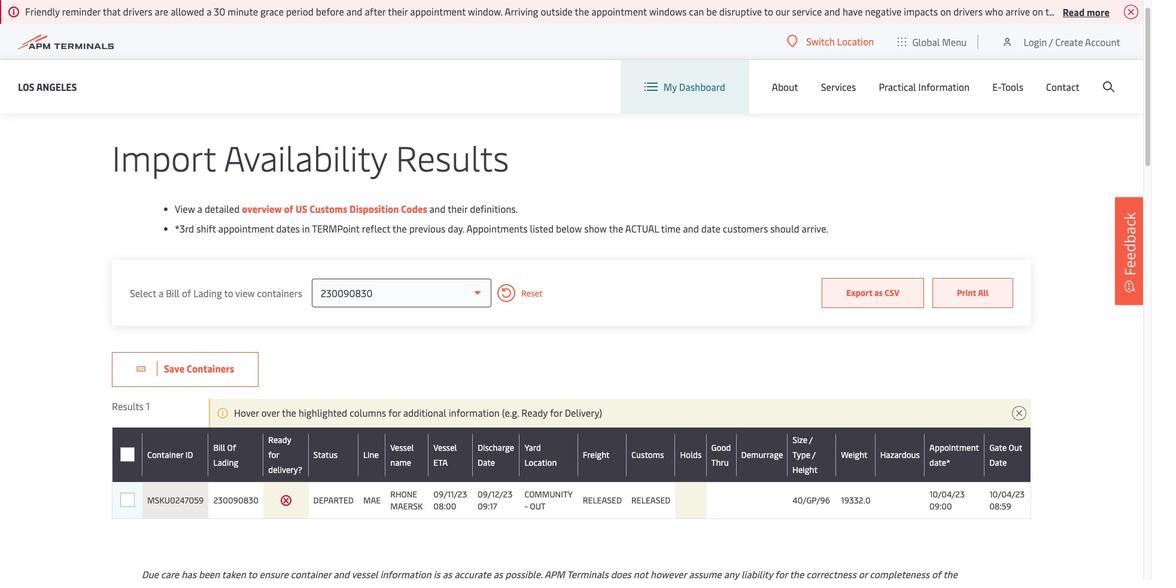Task type: vqa. For each thing, say whether or not it's contained in the screenshot.
eta
yes



Task type: describe. For each thing, give the bounding box(es) containing it.
-
[[525, 501, 528, 512]]

menu
[[942, 35, 967, 48]]

availability
[[224, 133, 387, 181]]

services
[[821, 80, 856, 93]]

/ for login
[[1049, 35, 1053, 48]]

be
[[706, 5, 717, 18]]

save
[[164, 362, 184, 375]]

date inside 'discharge date'
[[478, 457, 495, 468]]

1 vertical spatial of
[[182, 286, 191, 300]]

global menu button
[[886, 24, 979, 60]]

los angeles link
[[18, 79, 77, 94]]

freight
[[583, 450, 610, 461]]

columns
[[350, 406, 386, 420]]

10/04/23 for 08:59
[[989, 489, 1025, 500]]

drivers
[[1069, 5, 1099, 18]]

for inside ready for delivery?
[[268, 450, 280, 461]]

login / create account
[[1024, 35, 1121, 48]]

08:59
[[989, 501, 1012, 512]]

gate
[[989, 442, 1007, 453]]

bill inside bill of lading
[[213, 442, 225, 453]]

global
[[912, 35, 940, 48]]

window.
[[468, 5, 503, 18]]

1 horizontal spatial for
[[388, 406, 401, 420]]

0 vertical spatial lading
[[193, 286, 222, 300]]

weight
[[841, 450, 868, 461]]

import availability results
[[112, 133, 509, 181]]

good thru
[[711, 442, 731, 468]]

actual
[[625, 222, 659, 235]]

hazardous
[[880, 450, 920, 461]]

1 on from the left
[[940, 5, 951, 18]]

delivery)
[[565, 406, 602, 420]]

eta
[[434, 457, 448, 468]]

switch location
[[806, 35, 874, 48]]

reminder
[[62, 5, 101, 18]]

feedback button
[[1115, 197, 1145, 305]]

los
[[18, 80, 34, 93]]

date*
[[930, 457, 951, 468]]

height
[[793, 464, 818, 476]]

mae
[[363, 495, 381, 506]]

2 horizontal spatial a
[[207, 5, 212, 18]]

2 vertical spatial /
[[812, 450, 816, 461]]

the right over
[[282, 406, 296, 420]]

switch
[[806, 35, 835, 48]]

practical
[[879, 80, 916, 93]]

disposition
[[350, 202, 399, 215]]

container
[[147, 450, 183, 461]]

rhone
[[390, 489, 417, 500]]

1 arrive from the left
[[1006, 5, 1030, 18]]

not ready image
[[280, 495, 292, 507]]

grace
[[260, 5, 284, 18]]

service
[[792, 5, 822, 18]]

practical information
[[879, 80, 970, 93]]

e-
[[993, 80, 1001, 93]]

msku0247059
[[147, 495, 204, 506]]

230090830
[[213, 495, 259, 506]]

30
[[214, 5, 225, 18]]

1 vertical spatial lading
[[213, 457, 238, 468]]

windows
[[649, 5, 687, 18]]

reset button
[[491, 284, 543, 302]]

rhone maersk
[[390, 489, 423, 512]]

discharge date
[[478, 442, 514, 468]]

1 horizontal spatial their
[[448, 202, 468, 215]]

friendly
[[25, 5, 60, 18]]

name
[[390, 457, 411, 468]]

about button
[[772, 60, 798, 114]]

discharge
[[478, 442, 514, 453]]

close alert image
[[1124, 5, 1138, 19]]

a for bill
[[159, 286, 164, 300]]

arrive.
[[802, 222, 828, 235]]

shift
[[196, 222, 216, 235]]

our
[[776, 5, 790, 18]]

the right reflect
[[393, 222, 407, 235]]

customers
[[723, 222, 768, 235]]

community - out
[[525, 489, 572, 512]]

highlighted
[[299, 406, 347, 420]]

hover over the highlighted columns for additional information (e.g. ready for delivery)
[[234, 406, 602, 420]]

in
[[302, 222, 310, 235]]

0 horizontal spatial appointment
[[218, 222, 274, 235]]

09/12/23 09:17
[[478, 489, 513, 512]]

community
[[525, 489, 572, 500]]

overview
[[242, 202, 282, 215]]

information
[[449, 406, 500, 420]]

40/gp/96
[[793, 495, 830, 506]]

a for detailed
[[197, 202, 202, 215]]

1 horizontal spatial results
[[396, 133, 509, 181]]

detailed
[[205, 202, 240, 215]]

09:00
[[930, 501, 952, 512]]

0 horizontal spatial to
[[224, 286, 233, 300]]

2 released from the left
[[632, 495, 671, 506]]

vessel for name
[[390, 442, 414, 453]]

appointment date*
[[930, 442, 979, 468]]

los angeles
[[18, 80, 77, 93]]



Task type: locate. For each thing, give the bounding box(es) containing it.
information
[[919, 80, 970, 93]]

None checkbox
[[120, 448, 135, 462], [120, 448, 134, 462], [120, 448, 135, 462], [120, 448, 134, 462]]

for left the delivery)
[[550, 406, 562, 420]]

e-tools button
[[993, 60, 1024, 114]]

tools
[[1001, 80, 1024, 93]]

gate out date
[[989, 442, 1023, 468]]

0 horizontal spatial released
[[583, 495, 622, 506]]

listed
[[530, 222, 554, 235]]

1 horizontal spatial vessel
[[434, 442, 457, 453]]

good
[[711, 442, 731, 453]]

date down gate
[[989, 457, 1007, 468]]

my dashboard button
[[645, 60, 725, 114]]

global menu
[[912, 35, 967, 48]]

vessel for eta
[[434, 442, 457, 453]]

view
[[235, 286, 255, 300]]

on left time.
[[1033, 5, 1043, 18]]

save containers
[[164, 362, 234, 375]]

hover
[[234, 406, 259, 420]]

location down have
[[837, 35, 874, 48]]

and
[[346, 5, 362, 18], [824, 5, 840, 18], [430, 202, 446, 215], [683, 222, 699, 235]]

vessel up name at the bottom left of page
[[390, 442, 414, 453]]

1 horizontal spatial ready
[[522, 406, 548, 420]]

1 that from the left
[[103, 5, 121, 18]]

login / create account link
[[1002, 24, 1121, 59]]

1 vertical spatial results
[[112, 400, 144, 413]]

contact
[[1046, 80, 1080, 93]]

2 horizontal spatial appointment
[[592, 5, 647, 18]]

customs up termpoint
[[310, 202, 347, 215]]

my
[[664, 80, 677, 93]]

size
[[793, 435, 808, 446]]

1 vertical spatial customs
[[632, 450, 664, 461]]

0 horizontal spatial on
[[940, 5, 951, 18]]

size / type / height
[[793, 435, 818, 476]]

appointment down overview
[[218, 222, 274, 235]]

0 horizontal spatial customs
[[310, 202, 347, 215]]

0 horizontal spatial bill
[[166, 286, 180, 300]]

their
[[388, 5, 408, 18], [448, 202, 468, 215]]

2 vertical spatial a
[[159, 286, 164, 300]]

and left have
[[824, 5, 840, 18]]

reflect
[[362, 222, 390, 235]]

a
[[207, 5, 212, 18], [197, 202, 202, 215], [159, 286, 164, 300]]

location for switch
[[837, 35, 874, 48]]

10/04/23 up '08:59'
[[989, 489, 1025, 500]]

appointment left windows
[[592, 5, 647, 18]]

1
[[146, 400, 150, 413]]

1 vertical spatial location
[[525, 457, 557, 468]]

ready inside ready for delivery?
[[268, 435, 291, 446]]

results
[[396, 133, 509, 181], [112, 400, 144, 413]]

2 arrive from the left
[[1122, 5, 1146, 18]]

arrive left o
[[1122, 5, 1146, 18]]

a right view
[[197, 202, 202, 215]]

appointment
[[410, 5, 466, 18], [592, 5, 647, 18], [218, 222, 274, 235]]

ready for delivery?
[[268, 435, 302, 476]]

1 horizontal spatial on
[[1033, 5, 1043, 18]]

of left us
[[284, 202, 293, 215]]

the right the show
[[609, 222, 623, 235]]

switch location button
[[787, 35, 874, 48]]

container id
[[147, 450, 193, 461]]

lading left view
[[193, 286, 222, 300]]

10/04/23 08:59
[[989, 489, 1025, 512]]

departed
[[313, 495, 354, 506]]

0 vertical spatial results
[[396, 133, 509, 181]]

before
[[316, 5, 344, 18]]

thru
[[711, 457, 729, 468]]

2 vessel from the left
[[434, 442, 457, 453]]

*3rd shift appointment dates in termpoint reflect the previous day. appointments listed below show the actual time and date customers should arrive.
[[175, 222, 828, 235]]

0 horizontal spatial vessel
[[390, 442, 414, 453]]

09/11/23 08:00
[[434, 489, 467, 512]]

0 vertical spatial /
[[1049, 35, 1053, 48]]

0 horizontal spatial of
[[182, 286, 191, 300]]

10/04/23
[[930, 489, 965, 500], [989, 489, 1025, 500]]

0 horizontal spatial results
[[112, 400, 144, 413]]

to left our
[[764, 5, 773, 18]]

1 horizontal spatial drivers
[[954, 5, 983, 18]]

on right the impacts
[[940, 5, 951, 18]]

/ right login at top right
[[1049, 35, 1053, 48]]

0 vertical spatial a
[[207, 5, 212, 18]]

10/04/23 for 09:00
[[930, 489, 965, 500]]

2 that from the left
[[1102, 5, 1119, 18]]

1 vertical spatial bill
[[213, 442, 225, 453]]

0 vertical spatial customs
[[310, 202, 347, 215]]

for right columns
[[388, 406, 401, 420]]

2 horizontal spatial for
[[550, 406, 562, 420]]

10/04/23 up 09:00
[[930, 489, 965, 500]]

view a detailed overview of us customs disposition codes and their definitions.
[[175, 202, 518, 215]]

to left view
[[224, 286, 233, 300]]

1 horizontal spatial 10/04/23
[[989, 489, 1025, 500]]

08:00
[[434, 501, 456, 512]]

0 horizontal spatial location
[[525, 457, 557, 468]]

minute
[[228, 5, 258, 18]]

customs
[[310, 202, 347, 215], [632, 450, 664, 461]]

1 date from the left
[[478, 457, 495, 468]]

0 horizontal spatial that
[[103, 5, 121, 18]]

date inside gate out date
[[989, 457, 1007, 468]]

1 vertical spatial /
[[809, 435, 813, 446]]

a left 30
[[207, 5, 212, 18]]

to
[[764, 5, 773, 18], [224, 286, 233, 300]]

drivers left are
[[123, 5, 152, 18]]

out
[[530, 501, 546, 512]]

1 horizontal spatial released
[[632, 495, 671, 506]]

0 horizontal spatial drivers
[[123, 5, 152, 18]]

2 10/04/23 from the left
[[989, 489, 1025, 500]]

customs left holds
[[632, 450, 664, 461]]

account
[[1085, 35, 1121, 48]]

0 vertical spatial of
[[284, 202, 293, 215]]

0 vertical spatial their
[[388, 5, 408, 18]]

yard location
[[525, 442, 557, 468]]

view
[[175, 202, 195, 215]]

results 1
[[112, 400, 150, 413]]

their right after
[[388, 5, 408, 18]]

location for yard
[[525, 457, 557, 468]]

that left close alert icon
[[1102, 5, 1119, 18]]

/ right type
[[812, 450, 816, 461]]

feedback
[[1120, 212, 1140, 276]]

demurrage
[[741, 450, 783, 461]]

previous
[[409, 222, 446, 235]]

1 vertical spatial their
[[448, 202, 468, 215]]

bill of lading
[[213, 442, 238, 468]]

vessel name
[[390, 442, 414, 468]]

on
[[940, 5, 951, 18], [1033, 5, 1043, 18]]

1 vessel from the left
[[390, 442, 414, 453]]

status
[[313, 450, 338, 461]]

1 horizontal spatial appointment
[[410, 5, 466, 18]]

time
[[661, 222, 681, 235]]

us
[[296, 202, 307, 215]]

day.
[[448, 222, 465, 235]]

lading down of
[[213, 457, 238, 468]]

0 horizontal spatial ready
[[268, 435, 291, 446]]

holds
[[680, 450, 702, 461]]

0 horizontal spatial arrive
[[1006, 5, 1030, 18]]

2 drivers from the left
[[954, 5, 983, 18]]

line
[[363, 450, 379, 461]]

2 date from the left
[[989, 457, 1007, 468]]

the right outside
[[575, 5, 589, 18]]

location down yard on the bottom of page
[[525, 457, 557, 468]]

and up previous
[[430, 202, 446, 215]]

1 vertical spatial a
[[197, 202, 202, 215]]

2 on from the left
[[1033, 5, 1043, 18]]

/
[[1049, 35, 1053, 48], [809, 435, 813, 446], [812, 450, 816, 461]]

arrive right who
[[1006, 5, 1030, 18]]

and left date
[[683, 222, 699, 235]]

that right reminder on the left of the page
[[103, 5, 121, 18]]

1 horizontal spatial that
[[1102, 5, 1119, 18]]

dates
[[276, 222, 300, 235]]

1 drivers from the left
[[123, 5, 152, 18]]

19332.0
[[841, 495, 871, 506]]

ready down over
[[268, 435, 291, 446]]

0 horizontal spatial date
[[478, 457, 495, 468]]

termpoint
[[312, 222, 360, 235]]

overview of us customs disposition codes link
[[242, 202, 427, 215]]

0 vertical spatial ready
[[522, 406, 548, 420]]

0 vertical spatial location
[[837, 35, 874, 48]]

1 horizontal spatial date
[[989, 457, 1007, 468]]

1 horizontal spatial location
[[837, 35, 874, 48]]

0 vertical spatial bill
[[166, 286, 180, 300]]

create
[[1055, 35, 1083, 48]]

1 10/04/23 from the left
[[930, 489, 965, 500]]

1 horizontal spatial bill
[[213, 442, 225, 453]]

/ for size
[[809, 435, 813, 446]]

1 horizontal spatial of
[[284, 202, 293, 215]]

services button
[[821, 60, 856, 114]]

0 vertical spatial to
[[764, 5, 773, 18]]

0 horizontal spatial a
[[159, 286, 164, 300]]

that
[[103, 5, 121, 18], [1102, 5, 1119, 18]]

reset
[[521, 288, 543, 299]]

below
[[556, 222, 582, 235]]

1 horizontal spatial arrive
[[1122, 5, 1146, 18]]

of right "select"
[[182, 286, 191, 300]]

date down discharge on the left of page
[[478, 457, 495, 468]]

appointment left window.
[[410, 5, 466, 18]]

0 horizontal spatial their
[[388, 5, 408, 18]]

bill left of
[[213, 442, 225, 453]]

bill right "select"
[[166, 286, 180, 300]]

1 horizontal spatial to
[[764, 5, 773, 18]]

0 horizontal spatial 10/04/23
[[930, 489, 965, 500]]

None checkbox
[[120, 493, 135, 508], [120, 494, 135, 508], [120, 493, 135, 508], [120, 494, 135, 508]]

after
[[365, 5, 386, 18]]

1 horizontal spatial customs
[[632, 450, 664, 461]]

about
[[772, 80, 798, 93]]

1 released from the left
[[583, 495, 622, 506]]

/ right size
[[809, 435, 813, 446]]

1 vertical spatial to
[[224, 286, 233, 300]]

definitions.
[[470, 202, 518, 215]]

my dashboard
[[664, 80, 725, 93]]

1 horizontal spatial a
[[197, 202, 202, 215]]

vessel up eta
[[434, 442, 457, 453]]

their up day.
[[448, 202, 468, 215]]

allowed
[[171, 5, 204, 18]]

appointments
[[467, 222, 528, 235]]

drivers left who
[[954, 5, 983, 18]]

period
[[286, 5, 314, 18]]

a right "select"
[[159, 286, 164, 300]]

0 horizontal spatial for
[[268, 450, 280, 461]]

vessel eta
[[434, 442, 457, 468]]

*3rd
[[175, 222, 194, 235]]

import
[[112, 133, 216, 181]]

and left after
[[346, 5, 362, 18]]

have
[[843, 5, 863, 18]]

are
[[155, 5, 168, 18]]

read
[[1063, 5, 1085, 18]]

ready right (e.g.
[[522, 406, 548, 420]]

for up delivery?
[[268, 450, 280, 461]]

maersk
[[390, 501, 423, 512]]

containers
[[187, 362, 234, 375]]

(e.g.
[[502, 406, 519, 420]]

who
[[985, 5, 1003, 18]]

select
[[130, 286, 156, 300]]

more
[[1087, 5, 1110, 18]]

1 vertical spatial ready
[[268, 435, 291, 446]]



